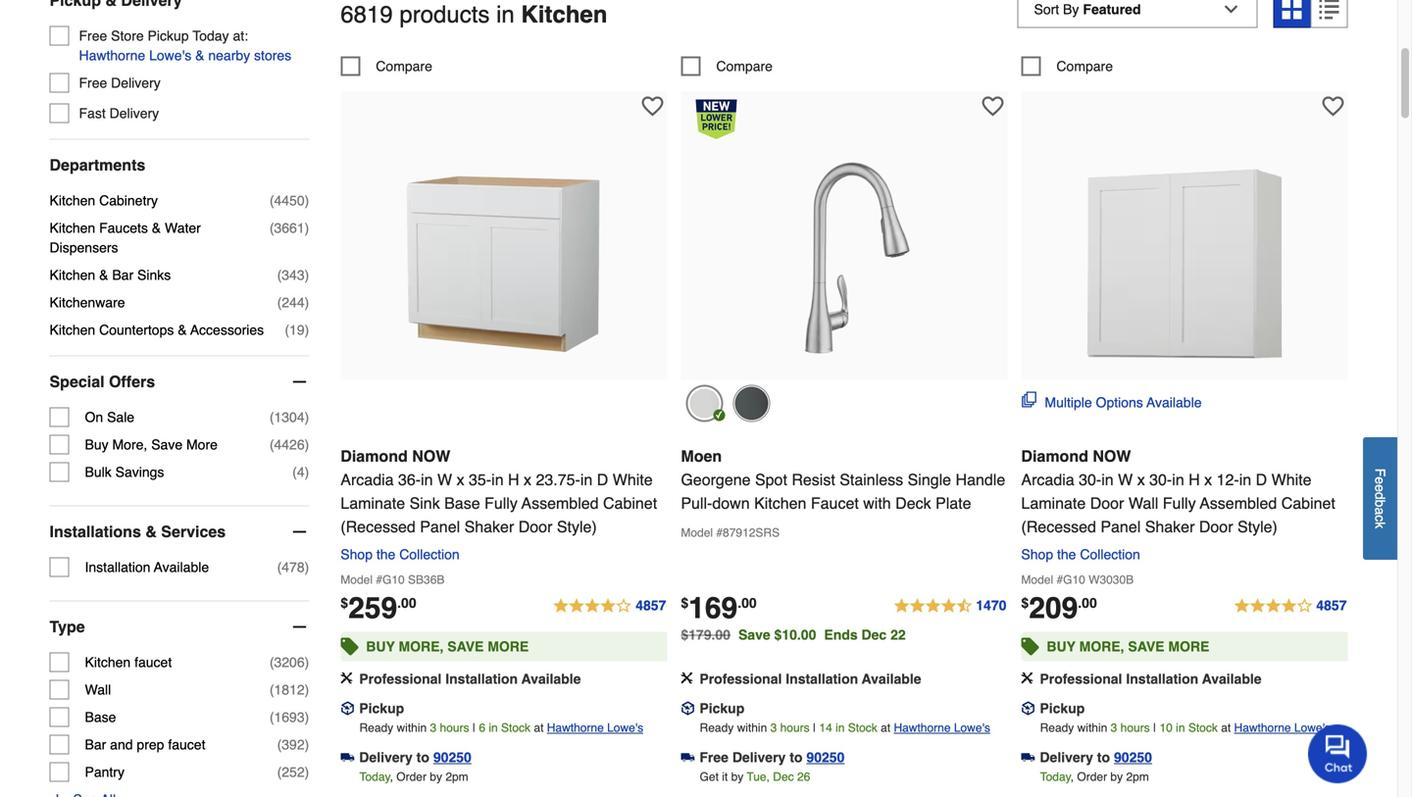 Task type: describe. For each thing, give the bounding box(es) containing it.
plus image
[[50, 792, 65, 797]]

sinks
[[137, 267, 171, 283]]

( for 392
[[277, 737, 282, 753]]

cabinetry
[[99, 193, 158, 208]]

spot resist stainless image
[[686, 385, 723, 422]]

kitchen for kitchen & bar sinks
[[50, 267, 95, 283]]

hours for 10
[[1121, 721, 1150, 735]]

d for 23.75-
[[597, 471, 608, 489]]

actual price $209.00 element
[[1021, 591, 1097, 625]]

by for ready within 3 hours | 6 in stock at hawthorne lowe's
[[430, 770, 442, 784]]

f e e d b a c k
[[1373, 468, 1388, 529]]

multiple options available link
[[1021, 392, 1202, 412]]

options
[[1096, 395, 1143, 410]]

more, for 259
[[399, 639, 444, 654]]

0 horizontal spatial wall
[[85, 682, 111, 698]]

at for 10
[[1221, 721, 1231, 735]]

23.75-
[[536, 471, 580, 489]]

( 1693 )
[[270, 710, 309, 725]]

0 horizontal spatial today
[[193, 28, 229, 44]]

base inside the diamond now arcadia 36-in w x 35-in h x 23.75-in d white laminate sink base fully assembled cabinet (recessed panel shaker door style)
[[444, 494, 480, 512]]

$ 259 .00
[[341, 591, 416, 625]]

$179.00 save $10.00 ends dec 22
[[681, 627, 906, 643]]

more, for 209
[[1079, 639, 1124, 654]]

ready within 3 hours | 14 in stock at hawthorne lowe's
[[700, 721, 990, 735]]

truck filled image for delivery
[[1021, 751, 1035, 764]]

more for 209
[[1168, 639, 1210, 654]]

hawthorne lowe's & nearby stores
[[79, 48, 291, 63]]

kitchen countertops & accessories
[[50, 322, 264, 338]]

today , order by 2pm for ready within 3 hours | 6 in stock at hawthorne lowe's
[[359, 770, 468, 784]]

c
[[1373, 515, 1388, 522]]

countertops
[[99, 322, 174, 338]]

diamond for 30-
[[1021, 447, 1089, 465]]

ready for ready within 3 hours | 10 in stock at hawthorne lowe's
[[1040, 721, 1074, 735]]

arcadia for arcadia 36-in w x 35-in h x 23.75-in d white laminate sink base fully assembled cabinet (recessed panel shaker door style)
[[341, 471, 394, 489]]

& for countertops
[[178, 322, 187, 338]]

1 assembly image from the left
[[341, 672, 352, 684]]

hawthorne for ready within 3 hours | 14 in stock at hawthorne lowe's
[[894, 721, 951, 735]]

installation down installations & services
[[85, 560, 150, 575]]

( 3661 )
[[270, 220, 309, 236]]

0 horizontal spatial buy more, save more
[[85, 437, 218, 453]]

professional installation available for 2nd assembly icon from right
[[359, 671, 581, 687]]

kitchen & bar sinks
[[50, 267, 171, 283]]

buy for 259
[[366, 639, 395, 654]]

$ for 209
[[1021, 595, 1029, 611]]

10
[[1160, 721, 1173, 735]]

1470
[[976, 598, 1007, 613]]

available up ready within 3 hours | 10 in stock at hawthorne lowe's
[[1202, 671, 1262, 687]]

ready within 3 hours | 6 in stock at hawthorne lowe's
[[359, 721, 643, 735]]

( 478 )
[[277, 560, 309, 575]]

1 horizontal spatial door
[[1090, 494, 1124, 512]]

sb36b
[[408, 573, 445, 587]]

departments element
[[50, 155, 309, 175]]

installations & services button
[[50, 507, 309, 558]]

1 vertical spatial faucet
[[168, 737, 205, 753]]

87912srs
[[723, 526, 780, 540]]

hawthorne lowe's & nearby stores button
[[79, 46, 291, 65]]

( for 1693
[[270, 710, 274, 725]]

1 x from the left
[[457, 471, 464, 489]]

26
[[797, 770, 810, 784]]

savings
[[115, 464, 164, 480]]

at for 14
[[881, 721, 891, 735]]

2 heart outline image from the left
[[1322, 95, 1344, 117]]

tue,
[[747, 770, 770, 784]]

accessories
[[190, 322, 264, 338]]

diamond now arcadia 30-in w x 30-in h x 12-in d white laminate door wall fully assembled cabinet (recessed panel shaker door style)
[[1021, 447, 1336, 536]]

0 horizontal spatial more,
[[112, 437, 147, 453]]

multiple
[[1045, 395, 1092, 410]]

kitchen faucet
[[85, 655, 172, 670]]

pickup up hawthorne lowe's & nearby stores "button"
[[148, 28, 189, 44]]

compare for '1003204702' element
[[376, 58, 432, 74]]

handle
[[956, 471, 1005, 489]]

( for 3661
[[270, 220, 274, 236]]

( 3206 )
[[270, 655, 309, 670]]

order for ready within 3 hours | 6 in stock at hawthorne lowe's
[[397, 770, 427, 784]]

, for ready within 3 hours | 6 in stock at hawthorne lowe's
[[390, 770, 393, 784]]

model # g10 w3030b
[[1021, 573, 1134, 587]]

style) for 12-
[[1238, 518, 1278, 536]]

( for 343
[[277, 267, 282, 283]]

) for ( 3206 )
[[305, 655, 309, 670]]

installations & services
[[50, 523, 226, 541]]

assembled for 12-
[[1200, 494, 1277, 512]]

truck filled image
[[341, 751, 354, 764]]

4.5 stars image
[[893, 595, 1008, 618]]

g10 for diamond now arcadia 36-in w x 35-in h x 23.75-in d white laminate sink base fully assembled cabinet (recessed panel shaker door style)
[[382, 573, 405, 587]]

installation down savings save $10.00 element
[[786, 671, 858, 687]]

shop the collection link for sink
[[341, 547, 468, 562]]

actual price $259.00 element
[[341, 591, 416, 625]]

2 x from the left
[[524, 471, 532, 489]]

to for ready within 3 hours | 10 in stock at hawthorne lowe's
[[1097, 750, 1110, 765]]

pantry
[[85, 765, 125, 780]]

multiple options available
[[1045, 395, 1202, 410]]

1 30- from the left
[[1079, 471, 1102, 489]]

cabinet for arcadia 30-in w x 30-in h x 12-in d white laminate door wall fully assembled cabinet (recessed panel shaker door style)
[[1282, 494, 1336, 512]]

save up savings
[[151, 437, 183, 453]]

installation up 6
[[445, 671, 518, 687]]

1 horizontal spatial model
[[681, 526, 713, 540]]

( for 1812
[[270, 682, 274, 698]]

35-
[[469, 471, 491, 489]]

| for 10
[[1153, 721, 1156, 735]]

( 244 )
[[277, 295, 309, 310]]

22
[[891, 627, 906, 643]]

hawthorne for ready within 3 hours | 6 in stock at hawthorne lowe's
[[547, 721, 604, 735]]

buy more, save more for 259
[[366, 639, 529, 654]]

diamond for 36-
[[341, 447, 408, 465]]

# for diamond now arcadia 36-in w x 35-in h x 23.75-in d white laminate sink base fully assembled cabinet (recessed panel shaker door style)
[[376, 573, 382, 587]]

down
[[712, 494, 750, 512]]

4857 button for 209
[[1233, 595, 1348, 618]]

w3030b
[[1089, 573, 1134, 587]]

$ for 259
[[341, 595, 348, 611]]

1000957192 element
[[681, 56, 773, 76]]

392
[[282, 737, 305, 753]]

0 vertical spatial bar
[[112, 267, 133, 283]]

kitchen for kitchen countertops & accessories
[[50, 322, 95, 338]]

lowe's inside "button"
[[149, 48, 191, 63]]

3 for 14
[[770, 721, 777, 735]]

ends
[[824, 627, 858, 643]]

# for diamond now arcadia 30-in w x 30-in h x 12-in d white laminate door wall fully assembled cabinet (recessed panel shaker door style)
[[1057, 573, 1063, 587]]

prep
[[137, 737, 164, 753]]

more for 259
[[488, 639, 529, 654]]

type
[[50, 618, 85, 636]]

lowe's for ready within 3 hours | 10 in stock at hawthorne lowe's
[[1295, 721, 1331, 735]]

bulk
[[85, 464, 112, 480]]

90250 for ready within 3 hours | 6 in stock at hawthorne lowe's
[[433, 750, 472, 765]]

& for lowe's
[[195, 48, 204, 63]]

georgene
[[681, 471, 751, 489]]

model # 87912srs
[[681, 526, 780, 540]]

pickup for ready within 3 hours | 6 in stock at hawthorne lowe's
[[359, 701, 404, 716]]

stores
[[254, 48, 291, 63]]

) for ( 4426 )
[[305, 437, 309, 453]]

0 horizontal spatial bar
[[85, 737, 106, 753]]

& up kitchenware
[[99, 267, 108, 283]]

get it by tue, dec 26
[[700, 770, 810, 784]]

save up 6
[[447, 639, 484, 654]]

hawthorne lowe's button for ready within 3 hours | 14 in stock at hawthorne lowe's
[[894, 718, 990, 738]]

3661
[[274, 220, 305, 236]]

0 horizontal spatial more
[[186, 437, 218, 453]]

f
[[1373, 468, 1388, 477]]

diamond now arcadia 36-in w x 35-in h x 23.75-in d white laminate sink base fully assembled cabinet (recessed panel shaker door style)
[[341, 447, 657, 536]]

343
[[282, 267, 305, 283]]

4 stars image for 209
[[1233, 595, 1348, 618]]

w for wall
[[1118, 471, 1133, 489]]

) for ( 252 )
[[305, 765, 309, 780]]

shop for diamond now arcadia 30-in w x 30-in h x 12-in d white laminate door wall fully assembled cabinet (recessed panel shaker door style)
[[1021, 547, 1053, 562]]

collection for sink
[[399, 547, 460, 562]]

1812
[[274, 682, 305, 698]]

a
[[1373, 507, 1388, 515]]

252
[[282, 765, 305, 780]]

2 e from the top
[[1373, 484, 1388, 492]]

pull-
[[681, 494, 712, 512]]

4857 for 209
[[1317, 598, 1347, 613]]

minus image for special offers
[[290, 372, 309, 392]]

plate
[[936, 494, 971, 512]]

buy for 209
[[1047, 639, 1076, 654]]

kitchen inside moen georgene spot resist stainless single handle pull-down kitchen faucet with deck plate
[[754, 494, 807, 512]]

.00 for 209
[[1078, 595, 1097, 611]]

1 heart outline image from the left
[[982, 95, 1004, 117]]

$ 209 .00
[[1021, 591, 1097, 625]]

new lower price image
[[696, 99, 737, 139]]

sale
[[107, 409, 134, 425]]

shop the collection for door
[[1021, 547, 1140, 562]]

truck filled image for free
[[681, 751, 695, 764]]

) for ( 19 )
[[305, 322, 309, 338]]

6819 products in kitchen
[[341, 1, 608, 28]]

bulk savings
[[85, 464, 164, 480]]

k
[[1373, 522, 1388, 529]]

( 343 )
[[277, 267, 309, 283]]

) for ( 392 )
[[305, 737, 309, 753]]

free store pickup today at:
[[79, 28, 248, 44]]

arcadia for arcadia 30-in w x 30-in h x 12-in d white laminate door wall fully assembled cabinet (recessed panel shaker door style)
[[1021, 471, 1075, 489]]

f e e d b a c k button
[[1363, 437, 1398, 560]]

) for ( 1812 )
[[305, 682, 309, 698]]

( 4450 )
[[270, 193, 309, 208]]

2 vertical spatial free
[[700, 750, 729, 765]]

order for ready within 3 hours | 10 in stock at hawthorne lowe's
[[1077, 770, 1107, 784]]

door for diamond now arcadia 36-in w x 35-in h x 23.75-in d white laminate sink base fully assembled cabinet (recessed panel shaker door style)
[[519, 518, 553, 536]]

save down w3030b at the right
[[1128, 639, 1165, 654]]

with
[[863, 494, 891, 512]]

$179.00
[[681, 627, 731, 643]]

6
[[479, 721, 486, 735]]

4450
[[274, 193, 305, 208]]

fast
[[79, 105, 106, 121]]

list view image
[[1320, 0, 1339, 19]]

90250 for ready within 3 hours | 10 in stock at hawthorne lowe's
[[1114, 750, 1152, 765]]

( 4426 )
[[270, 437, 309, 453]]

& for faucets
[[152, 220, 161, 236]]

model for arcadia 36-in w x 35-in h x 23.75-in d white laminate sink base fully assembled cabinet (recessed panel shaker door style)
[[341, 573, 373, 587]]

dispensers
[[50, 240, 118, 255]]

1003204722 element
[[1021, 56, 1113, 76]]

shop for diamond now arcadia 36-in w x 35-in h x 23.75-in d white laminate sink base fully assembled cabinet (recessed panel shaker door style)
[[341, 547, 373, 562]]

( 1304 )
[[270, 409, 309, 425]]

within for ready within 3 hours | 6 in stock at hawthorne lowe's
[[397, 721, 427, 735]]

deck
[[896, 494, 931, 512]]



Task type: locate. For each thing, give the bounding box(es) containing it.
1 horizontal spatial #
[[716, 526, 723, 540]]

1 .00 from the left
[[397, 595, 416, 611]]

(recessed
[[341, 518, 416, 536], [1021, 518, 1096, 536]]

2 laminate from the left
[[1021, 494, 1086, 512]]

compare inside the 1003204722 element
[[1057, 58, 1113, 74]]

3 within from the left
[[1078, 721, 1108, 735]]

$ inside $ 169 .00
[[681, 595, 689, 611]]

single
[[908, 471, 951, 489]]

now inside diamond now arcadia 30-in w x 30-in h x 12-in d white laminate door wall fully assembled cabinet (recessed panel shaker door style)
[[1093, 447, 1131, 465]]

sink
[[410, 494, 440, 512]]

1 horizontal spatial 90250 button
[[807, 748, 845, 767]]

professional installation available for second assembly icon from left
[[1040, 671, 1262, 687]]

b
[[1373, 500, 1388, 507]]

assembly image
[[341, 672, 352, 684], [1021, 672, 1033, 684]]

base
[[444, 494, 480, 512], [85, 710, 116, 725]]

actual price $169.00 element
[[681, 591, 757, 625]]

now for 30-
[[1093, 447, 1131, 465]]

1 h from the left
[[508, 471, 519, 489]]

matte black image
[[733, 385, 770, 422]]

0 horizontal spatial w
[[437, 471, 452, 489]]

1 90250 from the left
[[433, 750, 472, 765]]

2 , from the left
[[1071, 770, 1074, 784]]

white inside diamond now arcadia 30-in w x 30-in h x 12-in d white laminate door wall fully assembled cabinet (recessed panel shaker door style)
[[1272, 471, 1312, 489]]

shaker for wall
[[1145, 518, 1195, 536]]

2 4857 button from the left
[[1233, 595, 1348, 618]]

) up ( 4426 )
[[305, 409, 309, 425]]

order
[[397, 770, 427, 784], [1077, 770, 1107, 784]]

2 horizontal spatial stock
[[1189, 721, 1218, 735]]

stock
[[501, 721, 531, 735], [848, 721, 878, 735], [1189, 721, 1218, 735]]

2 professional from the left
[[700, 671, 782, 687]]

1 stock from the left
[[501, 721, 531, 735]]

2 shop from the left
[[1021, 547, 1053, 562]]

0 horizontal spatial within
[[397, 721, 427, 735]]

90250 button down ready within 3 hours | 10 in stock at hawthorne lowe's
[[1114, 748, 1152, 767]]

2 30- from the left
[[1150, 471, 1172, 489]]

tag filled image down 209
[[1021, 633, 1039, 660]]

available up ready within 3 hours | 6 in stock at hawthorne lowe's on the bottom left of the page
[[522, 671, 581, 687]]

1 horizontal spatial professional
[[700, 671, 782, 687]]

1 horizontal spatial buy more, save more
[[366, 639, 529, 654]]

0 horizontal spatial model
[[341, 573, 373, 587]]

(recessed inside diamond now arcadia 30-in w x 30-in h x 12-in d white laminate door wall fully assembled cabinet (recessed panel shaker door style)
[[1021, 518, 1096, 536]]

minus image inside type button
[[290, 617, 309, 637]]

w inside diamond now arcadia 30-in w x 30-in h x 12-in d white laminate door wall fully assembled cabinet (recessed panel shaker door style)
[[1118, 471, 1133, 489]]

0 horizontal spatial shop
[[341, 547, 373, 562]]

more, down "actual price $259.00" element
[[399, 639, 444, 654]]

d inside diamond now arcadia 30-in w x 30-in h x 12-in d white laminate door wall fully assembled cabinet (recessed panel shaker door style)
[[1256, 471, 1267, 489]]

shop up model # g10 w3030b
[[1021, 547, 1053, 562]]

3 ) from the top
[[305, 267, 309, 283]]

w up the sink
[[437, 471, 452, 489]]

x
[[457, 471, 464, 489], [524, 471, 532, 489], [1137, 471, 1145, 489], [1205, 471, 1212, 489]]

x down multiple options available
[[1137, 471, 1145, 489]]

& inside kitchen faucets & water dispensers
[[152, 220, 161, 236]]

2 white from the left
[[1272, 471, 1312, 489]]

) up ( 392 )
[[305, 710, 309, 725]]

(recessed up model # g10 w3030b
[[1021, 518, 1096, 536]]

resist
[[792, 471, 835, 489]]

hawthorne inside "button"
[[79, 48, 145, 63]]

get
[[700, 770, 719, 784]]

model up 259
[[341, 573, 373, 587]]

0 horizontal spatial style)
[[557, 518, 597, 536]]

2pm
[[446, 770, 468, 784], [1126, 770, 1149, 784]]

hours left 6
[[440, 721, 469, 735]]

0 horizontal spatial delivery to 90250
[[359, 750, 472, 765]]

hawthorne
[[79, 48, 145, 63], [547, 721, 604, 735], [894, 721, 951, 735], [1234, 721, 1291, 735]]

2 the from the left
[[1057, 547, 1076, 562]]

fully for 30-
[[1163, 494, 1196, 512]]

the up model # g10 sb36b
[[376, 547, 396, 562]]

available down 22
[[862, 671, 921, 687]]

moen georgene spot resist stainless single handle pull-down kitchen faucet with deck plate
[[681, 447, 1005, 512]]

model for arcadia 30-in w x 30-in h x 12-in d white laminate door wall fully assembled cabinet (recessed panel shaker door style)
[[1021, 573, 1053, 587]]

0 horizontal spatial buy
[[85, 437, 108, 453]]

minus image
[[290, 372, 309, 392], [290, 617, 309, 637]]

1 today , order by 2pm from the left
[[359, 770, 468, 784]]

d
[[597, 471, 608, 489], [1256, 471, 1267, 489]]

fully inside diamond now arcadia 30-in w x 30-in h x 12-in d white laminate door wall fully assembled cabinet (recessed panel shaker door style)
[[1163, 494, 1196, 512]]

1 horizontal spatial collection
[[1080, 547, 1140, 562]]

9 ) from the top
[[305, 560, 309, 575]]

( 4 )
[[292, 464, 309, 480]]

0 horizontal spatial $
[[341, 595, 348, 611]]

$ inside '$ 259 .00'
[[341, 595, 348, 611]]

3 professional installation available from the left
[[1040, 671, 1262, 687]]

0 horizontal spatial ready
[[359, 721, 393, 735]]

2 to from the left
[[790, 750, 803, 765]]

2pm down ready within 3 hours | 6 in stock at hawthorne lowe's on the bottom left of the page
[[446, 770, 468, 784]]

assembly image
[[681, 672, 693, 684]]

( down ( 1304 )
[[270, 437, 274, 453]]

free
[[79, 28, 107, 44], [79, 75, 107, 91], [700, 750, 729, 765]]

0 horizontal spatial #
[[376, 573, 382, 587]]

2 collection from the left
[[1080, 547, 1140, 562]]

e
[[1373, 477, 1388, 484], [1373, 484, 1388, 492]]

0 horizontal spatial 4 stars image
[[552, 595, 667, 618]]

.00 inside $ 209 .00
[[1078, 595, 1097, 611]]

$ 169 .00
[[681, 591, 757, 625]]

1 horizontal spatial assembly image
[[1021, 672, 1033, 684]]

buy more, save more down w3030b at the right
[[1047, 639, 1210, 654]]

bar left and
[[85, 737, 106, 753]]

1 horizontal spatial 30-
[[1150, 471, 1172, 489]]

shaker inside diamond now arcadia 30-in w x 30-in h x 12-in d white laminate door wall fully assembled cabinet (recessed panel shaker door style)
[[1145, 518, 1195, 536]]

1 horizontal spatial stock
[[848, 721, 878, 735]]

compare inside '1003204702' element
[[376, 58, 432, 74]]

shaker for base
[[464, 518, 514, 536]]

90250 button
[[433, 748, 472, 767], [807, 748, 845, 767], [1114, 748, 1152, 767]]

w inside the diamond now arcadia 36-in w x 35-in h x 23.75-in d white laminate sink base fully assembled cabinet (recessed panel shaker door style)
[[437, 471, 452, 489]]

now down multiple options available link
[[1093, 447, 1131, 465]]

chat invite button image
[[1308, 724, 1368, 784]]

& inside "button"
[[195, 48, 204, 63]]

0 vertical spatial faucet
[[134, 655, 172, 670]]

fully
[[485, 494, 518, 512], [1163, 494, 1196, 512]]

2 at from the left
[[881, 721, 891, 735]]

0 vertical spatial base
[[444, 494, 480, 512]]

( down ( 392 )
[[277, 765, 282, 780]]

save left $10.00
[[738, 627, 771, 643]]

(recessed for door
[[1021, 518, 1096, 536]]

d
[[1373, 492, 1388, 500]]

diamond inside diamond now arcadia 30-in w x 30-in h x 12-in d white laminate door wall fully assembled cabinet (recessed panel shaker door style)
[[1021, 447, 1089, 465]]

& left "nearby"
[[195, 48, 204, 63]]

209
[[1029, 591, 1078, 625]]

1 horizontal spatial shaker
[[1145, 518, 1195, 536]]

1 horizontal spatial $
[[681, 595, 689, 611]]

2 horizontal spatial to
[[1097, 750, 1110, 765]]

1 by from the left
[[430, 770, 442, 784]]

white for arcadia 30-in w x 30-in h x 12-in d white laminate door wall fully assembled cabinet (recessed panel shaker door style)
[[1272, 471, 1312, 489]]

truck filled image
[[681, 751, 695, 764], [1021, 751, 1035, 764]]

panel inside diamond now arcadia 30-in w x 30-in h x 12-in d white laminate door wall fully assembled cabinet (recessed panel shaker door style)
[[1101, 518, 1141, 536]]

0 horizontal spatial 3
[[430, 721, 437, 735]]

1 fully from the left
[[485, 494, 518, 512]]

1 horizontal spatial now
[[1093, 447, 1131, 465]]

buy down '$ 259 .00'
[[366, 639, 395, 654]]

shop
[[341, 547, 373, 562], [1021, 547, 1053, 562]]

&
[[195, 48, 204, 63], [152, 220, 161, 236], [99, 267, 108, 283], [178, 322, 187, 338], [145, 523, 157, 541]]

1 g10 from the left
[[382, 573, 405, 587]]

e up d
[[1373, 477, 1388, 484]]

bar left the sinks
[[112, 267, 133, 283]]

0 horizontal spatial to
[[416, 750, 429, 765]]

1 at from the left
[[534, 721, 544, 735]]

laminate inside the diamond now arcadia 36-in w x 35-in h x 23.75-in d white laminate sink base fully assembled cabinet (recessed panel shaker door style)
[[341, 494, 405, 512]]

2 by from the left
[[731, 770, 744, 784]]

2 shop the collection link from the left
[[1021, 547, 1148, 562]]

minus image up ( 1304 )
[[290, 372, 309, 392]]

ready within 3 hours | 10 in stock at hawthorne lowe's
[[1040, 721, 1331, 735]]

at for 6
[[534, 721, 544, 735]]

0 horizontal spatial d
[[597, 471, 608, 489]]

delivery to 90250 for ready within 3 hours | 10 in stock at hawthorne lowe's
[[1040, 750, 1152, 765]]

1 4 stars image from the left
[[552, 595, 667, 618]]

1 horizontal spatial buy
[[366, 639, 395, 654]]

) for ( 3661 )
[[305, 220, 309, 236]]

3 hours from the left
[[1121, 721, 1150, 735]]

0 vertical spatial free
[[79, 28, 107, 44]]

departments
[[50, 156, 145, 174]]

2 g10 from the left
[[1063, 573, 1086, 587]]

1 horizontal spatial panel
[[1101, 518, 1141, 536]]

lowe's
[[149, 48, 191, 63], [607, 721, 643, 735], [954, 721, 990, 735], [1295, 721, 1331, 735]]

grid view image
[[1282, 0, 1302, 19]]

|
[[473, 721, 476, 735], [813, 721, 816, 735], [1153, 721, 1156, 735]]

tag filled image down 259
[[341, 633, 358, 660]]

hawthorne lowe's button for ready within 3 hours | 10 in stock at hawthorne lowe's
[[1234, 718, 1331, 738]]

water
[[165, 220, 201, 236]]

.00 for 169
[[738, 595, 757, 611]]

style) inside diamond now arcadia 30-in w x 30-in h x 12-in d white laminate door wall fully assembled cabinet (recessed panel shaker door style)
[[1238, 518, 1278, 536]]

white inside the diamond now arcadia 36-in w x 35-in h x 23.75-in d white laminate sink base fully assembled cabinet (recessed panel shaker door style)
[[613, 471, 653, 489]]

truck filled image down pickup image
[[1021, 751, 1035, 764]]

kitchen for kitchen cabinetry
[[50, 193, 95, 208]]

cabinet for arcadia 36-in w x 35-in h x 23.75-in d white laminate sink base fully assembled cabinet (recessed panel shaker door style)
[[603, 494, 657, 512]]

2 4857 from the left
[[1317, 598, 1347, 613]]

3 90250 from the left
[[1114, 750, 1152, 765]]

( down ( 4450 )
[[270, 220, 274, 236]]

door inside the diamond now arcadia 36-in w x 35-in h x 23.75-in d white laminate sink base fully assembled cabinet (recessed panel shaker door style)
[[519, 518, 553, 536]]

0 horizontal spatial 90250
[[433, 750, 472, 765]]

2 hours from the left
[[780, 721, 810, 735]]

faucet
[[811, 494, 859, 512]]

within left 10
[[1078, 721, 1108, 735]]

stainless
[[840, 471, 903, 489]]

2 style) from the left
[[1238, 518, 1278, 536]]

cabinet left pull-
[[603, 494, 657, 512]]

minus image inside special offers button
[[290, 372, 309, 392]]

free up fast
[[79, 75, 107, 91]]

2 ready from the left
[[700, 721, 734, 735]]

169
[[689, 591, 738, 625]]

2 minus image from the top
[[290, 617, 309, 637]]

panel for sink
[[420, 518, 460, 536]]

stock right 14
[[848, 721, 878, 735]]

4857 button
[[552, 595, 667, 618], [1233, 595, 1348, 618]]

| for 14
[[813, 721, 816, 735]]

& left 'accessories'
[[178, 322, 187, 338]]

10 ) from the top
[[305, 655, 309, 670]]

2 horizontal spatial $
[[1021, 595, 1029, 611]]

2 horizontal spatial professional
[[1040, 671, 1122, 687]]

type button
[[50, 602, 309, 653]]

1 the from the left
[[376, 547, 396, 562]]

3 | from the left
[[1153, 721, 1156, 735]]

1304
[[274, 409, 305, 425]]

h for 23.75-
[[508, 471, 519, 489]]

| left 10
[[1153, 721, 1156, 735]]

13 ) from the top
[[305, 737, 309, 753]]

pickup for ready within 3 hours | 10 in stock at hawthorne lowe's
[[1040, 701, 1085, 716]]

0 vertical spatial wall
[[1129, 494, 1159, 512]]

installation available
[[85, 560, 209, 575]]

1 assembled from the left
[[522, 494, 599, 512]]

2 panel from the left
[[1101, 518, 1141, 536]]

2 horizontal spatial more,
[[1079, 639, 1124, 654]]

ready
[[359, 721, 393, 735], [700, 721, 734, 735], [1040, 721, 1074, 735]]

more, up bulk savings
[[112, 437, 147, 453]]

4 stars image
[[552, 595, 667, 618], [1233, 595, 1348, 618]]

available down installations & services button
[[154, 560, 209, 575]]

2 truck filled image from the left
[[1021, 751, 1035, 764]]

3 for 6
[[430, 721, 437, 735]]

2 assembly image from the left
[[1021, 672, 1033, 684]]

tag filled image for 259
[[341, 633, 358, 660]]

3 by from the left
[[1111, 770, 1123, 784]]

2 delivery to 90250 from the left
[[1040, 750, 1152, 765]]

14 ) from the top
[[305, 765, 309, 780]]

arcadia left 36-
[[341, 471, 394, 489]]

within for ready within 3 hours | 10 in stock at hawthorne lowe's
[[1078, 721, 1108, 735]]

h inside the diamond now arcadia 36-in w x 35-in h x 23.75-in d white laminate sink base fully assembled cabinet (recessed panel shaker door style)
[[508, 471, 519, 489]]

1 to from the left
[[416, 750, 429, 765]]

available right "options"
[[1147, 395, 1202, 410]]

cabinet inside the diamond now arcadia 36-in w x 35-in h x 23.75-in d white laminate sink base fully assembled cabinet (recessed panel shaker door style)
[[603, 494, 657, 512]]

diamond
[[341, 447, 408, 465], [1021, 447, 1089, 465]]

1 laminate from the left
[[341, 494, 405, 512]]

1 horizontal spatial 3
[[770, 721, 777, 735]]

more,
[[112, 437, 147, 453], [399, 639, 444, 654], [1079, 639, 1124, 654]]

3206
[[274, 655, 305, 670]]

2 within from the left
[[737, 721, 767, 735]]

1 90250 button from the left
[[433, 748, 472, 767]]

0 horizontal spatial 90250 button
[[433, 748, 472, 767]]

1 horizontal spatial shop the collection
[[1021, 547, 1140, 562]]

collection up the sb36b
[[399, 547, 460, 562]]

1 3 from the left
[[430, 721, 437, 735]]

2 w from the left
[[1118, 471, 1133, 489]]

2 horizontal spatial .00
[[1078, 595, 1097, 611]]

2 ) from the top
[[305, 220, 309, 236]]

installation up 10
[[1126, 671, 1199, 687]]

professional installation available
[[359, 671, 581, 687], [700, 671, 921, 687], [1040, 671, 1262, 687]]

faucets
[[99, 220, 148, 236]]

shop the collection up model # g10 sb36b
[[341, 547, 460, 562]]

h inside diamond now arcadia 30-in w x 30-in h x 12-in d white laminate door wall fully assembled cabinet (recessed panel shaker door style)
[[1189, 471, 1200, 489]]

0 horizontal spatial base
[[85, 710, 116, 725]]

( down ( 244 )
[[285, 322, 289, 338]]

model down pull-
[[681, 526, 713, 540]]

14
[[819, 721, 832, 735]]

0 horizontal spatial h
[[508, 471, 519, 489]]

) for ( 343 )
[[305, 267, 309, 283]]

0 horizontal spatial hours
[[440, 721, 469, 735]]

the for sink
[[376, 547, 396, 562]]

1 horizontal spatial diamond
[[1021, 447, 1089, 465]]

0 horizontal spatial 4857 button
[[552, 595, 667, 618]]

2 cabinet from the left
[[1282, 494, 1336, 512]]

3 compare from the left
[[1057, 58, 1113, 74]]

#
[[716, 526, 723, 540], [376, 573, 382, 587], [1057, 573, 1063, 587]]

on
[[85, 409, 103, 425]]

30-
[[1079, 471, 1102, 489], [1150, 471, 1172, 489]]

.00 inside '$ 259 .00'
[[397, 595, 416, 611]]

more up ready within 3 hours | 10 in stock at hawthorne lowe's
[[1168, 639, 1210, 654]]

stock for 14
[[848, 721, 878, 735]]

tag filled image
[[341, 633, 358, 660], [1021, 633, 1039, 660]]

1 within from the left
[[397, 721, 427, 735]]

bar and prep faucet
[[85, 737, 205, 753]]

panel inside the diamond now arcadia 36-in w x 35-in h x 23.75-in d white laminate sink base fully assembled cabinet (recessed panel shaker door style)
[[420, 518, 460, 536]]

the
[[376, 547, 396, 562], [1057, 547, 1076, 562]]

more
[[186, 437, 218, 453], [488, 639, 529, 654], [1168, 639, 1210, 654]]

.00 for 259
[[397, 595, 416, 611]]

white right 12-
[[1272, 471, 1312, 489]]

by for ready within 3 hours | 10 in stock at hawthorne lowe's
[[1111, 770, 1123, 784]]

0 horizontal spatial now
[[412, 447, 450, 465]]

laminate up model # g10 w3030b
[[1021, 494, 1086, 512]]

2 now from the left
[[1093, 447, 1131, 465]]

2 90250 from the left
[[807, 750, 845, 765]]

.00 down model # g10 sb36b
[[397, 595, 416, 611]]

d right 12-
[[1256, 471, 1267, 489]]

0 horizontal spatial ,
[[390, 770, 393, 784]]

pickup image
[[1021, 702, 1035, 715]]

faucet
[[134, 655, 172, 670], [168, 737, 205, 753]]

7 ) from the top
[[305, 437, 309, 453]]

kitchen for kitchen faucets & water dispensers
[[50, 220, 95, 236]]

1 horizontal spatial pickup image
[[681, 702, 695, 715]]

1 horizontal spatial g10
[[1063, 573, 1086, 587]]

1003204702 element
[[341, 56, 432, 76]]

1 horizontal spatial fully
[[1163, 494, 1196, 512]]

the for door
[[1057, 547, 1076, 562]]

hours for 14
[[780, 721, 810, 735]]

kitchen faucets & water dispensers
[[50, 220, 201, 255]]

0 horizontal spatial professional installation available
[[359, 671, 581, 687]]

0 horizontal spatial truck filled image
[[681, 751, 695, 764]]

( for 478
[[277, 560, 282, 575]]

collection up w3030b at the right
[[1080, 547, 1140, 562]]

( 392 )
[[277, 737, 309, 753]]

1 $ from the left
[[341, 595, 348, 611]]

moen
[[681, 447, 722, 465]]

1 horizontal spatial shop the collection link
[[1021, 547, 1148, 562]]

panel down the sink
[[420, 518, 460, 536]]

faucet right prep on the bottom of page
[[168, 737, 205, 753]]

at:
[[233, 28, 248, 44]]

at right 10
[[1221, 721, 1231, 735]]

2 horizontal spatial compare
[[1057, 58, 1113, 74]]

3 ready from the left
[[1040, 721, 1074, 735]]

4857 for 259
[[636, 598, 666, 613]]

hawthorne lowe's button for ready within 3 hours | 6 in stock at hawthorne lowe's
[[547, 718, 643, 738]]

1 horizontal spatial assembled
[[1200, 494, 1277, 512]]

professional installation available for assembly image
[[700, 671, 921, 687]]

3 3 from the left
[[1111, 721, 1117, 735]]

0 horizontal spatial by
[[430, 770, 442, 784]]

d inside the diamond now arcadia 36-in w x 35-in h x 23.75-in d white laminate sink base fully assembled cabinet (recessed panel shaker door style)
[[597, 471, 608, 489]]

1 horizontal spatial ,
[[1071, 770, 1074, 784]]

heart outline image
[[642, 95, 663, 117]]

was price $179.00 element
[[681, 622, 738, 643]]

more up ready within 3 hours | 6 in stock at hawthorne lowe's on the bottom left of the page
[[488, 639, 529, 654]]

pickup right "1693"
[[359, 701, 404, 716]]

2 arcadia from the left
[[1021, 471, 1075, 489]]

1 minus image from the top
[[290, 372, 309, 392]]

90250 button for 6
[[433, 748, 472, 767]]

11 ) from the top
[[305, 682, 309, 698]]

today for ready within 3 hours | 10 in stock at hawthorne lowe's
[[1040, 770, 1071, 784]]

kitchen inside kitchen faucets & water dispensers
[[50, 220, 95, 236]]

0 vertical spatial minus image
[[290, 372, 309, 392]]

wall
[[1129, 494, 1159, 512], [85, 682, 111, 698]]

g10 for diamond now arcadia 30-in w x 30-in h x 12-in d white laminate door wall fully assembled cabinet (recessed panel shaker door style)
[[1063, 573, 1086, 587]]

laminate inside diamond now arcadia 30-in w x 30-in h x 12-in d white laminate door wall fully assembled cabinet (recessed panel shaker door style)
[[1021, 494, 1086, 512]]

d for 12-
[[1256, 471, 1267, 489]]

laminate for 36-
[[341, 494, 405, 512]]

hawthorne right 6
[[547, 721, 604, 735]]

laminate down 36-
[[341, 494, 405, 512]]

w
[[437, 471, 452, 489], [1118, 471, 1133, 489]]

0 horizontal spatial fully
[[485, 494, 518, 512]]

0 horizontal spatial assembly image
[[341, 672, 352, 684]]

more down special offers button
[[186, 437, 218, 453]]

& inside button
[[145, 523, 157, 541]]

( for 252
[[277, 765, 282, 780]]

assembled down 23.75-
[[522, 494, 599, 512]]

12-
[[1217, 471, 1239, 489]]

6819
[[341, 1, 393, 28]]

90250 button for 14
[[807, 748, 845, 767]]

36-
[[398, 471, 421, 489]]

professional installation available up 10
[[1040, 671, 1262, 687]]

0 horizontal spatial cabinet
[[603, 494, 657, 512]]

pickup image
[[341, 702, 354, 715], [681, 702, 695, 715]]

available
[[1147, 395, 1202, 410], [154, 560, 209, 575], [522, 671, 581, 687], [862, 671, 921, 687], [1202, 671, 1262, 687]]

assembled inside the diamond now arcadia 36-in w x 35-in h x 23.75-in d white laminate sink base fully assembled cabinet (recessed panel shaker door style)
[[522, 494, 599, 512]]

| left 14
[[813, 721, 816, 735]]

professional right assembly image
[[700, 671, 782, 687]]

hours left 14
[[780, 721, 810, 735]]

2 4 stars image from the left
[[1233, 595, 1348, 618]]

90250 button up 26
[[807, 748, 845, 767]]

1 tag filled image from the left
[[341, 633, 358, 660]]

kitchen for kitchen faucet
[[85, 655, 131, 670]]

( up ( 3661 )
[[270, 193, 274, 208]]

) for ( 4 )
[[305, 464, 309, 480]]

white for arcadia 36-in w x 35-in h x 23.75-in d white laminate sink base fully assembled cabinet (recessed panel shaker door style)
[[613, 471, 653, 489]]

19
[[289, 322, 305, 338]]

lowe's for ready within 3 hours | 6 in stock at hawthorne lowe's
[[607, 721, 643, 735]]

) down 3206
[[305, 682, 309, 698]]

( for 244
[[277, 295, 282, 310]]

$ inside $ 209 .00
[[1021, 595, 1029, 611]]

h right the 35- on the left of page
[[508, 471, 519, 489]]

delivery to 90250 for ready within 3 hours | 6 in stock at hawthorne lowe's
[[359, 750, 472, 765]]

2pm for 10
[[1126, 770, 1149, 784]]

2 horizontal spatial buy more, save more
[[1047, 639, 1210, 654]]

3 for 10
[[1111, 721, 1117, 735]]

buy more, save more for 209
[[1047, 639, 1210, 654]]

0 horizontal spatial compare
[[376, 58, 432, 74]]

0 horizontal spatial panel
[[420, 518, 460, 536]]

delivery to 90250 right truck filled image
[[359, 750, 472, 765]]

cabinet inside diamond now arcadia 30-in w x 30-in h x 12-in d white laminate door wall fully assembled cabinet (recessed panel shaker door style)
[[1282, 494, 1336, 512]]

1 shop from the left
[[341, 547, 373, 562]]

| left 6
[[473, 721, 476, 735]]

) up 4 at the bottom left
[[305, 437, 309, 453]]

1 horizontal spatial 4857
[[1317, 598, 1347, 613]]

wall inside diamond now arcadia 30-in w x 30-in h x 12-in d white laminate door wall fully assembled cabinet (recessed panel shaker door style)
[[1129, 494, 1159, 512]]

pickup
[[148, 28, 189, 44], [359, 701, 404, 716], [700, 701, 745, 716], [1040, 701, 1085, 716]]

1 white from the left
[[613, 471, 653, 489]]

d right 23.75-
[[597, 471, 608, 489]]

0 horizontal spatial 2pm
[[446, 770, 468, 784]]

( up ( 1812 ) at the bottom of page
[[270, 655, 274, 670]]

arcadia inside the diamond now arcadia 36-in w x 35-in h x 23.75-in d white laminate sink base fully assembled cabinet (recessed panel shaker door style)
[[341, 471, 394, 489]]

3 professional from the left
[[1040, 671, 1122, 687]]

professional for 2nd assembly icon from right
[[359, 671, 442, 687]]

8 ) from the top
[[305, 464, 309, 480]]

5 ) from the top
[[305, 322, 309, 338]]

1 e from the top
[[1373, 477, 1388, 484]]

pickup image for delivery
[[341, 702, 354, 715]]

assembled inside diamond now arcadia 30-in w x 30-in h x 12-in d white laminate door wall fully assembled cabinet (recessed panel shaker door style)
[[1200, 494, 1277, 512]]

1 professional installation available from the left
[[359, 671, 581, 687]]

0 horizontal spatial .00
[[397, 595, 416, 611]]

| for 6
[[473, 721, 476, 735]]

now inside the diamond now arcadia 36-in w x 35-in h x 23.75-in d white laminate sink base fully assembled cabinet (recessed panel shaker door style)
[[412, 447, 450, 465]]

door down 12-
[[1199, 518, 1233, 536]]

1 ready from the left
[[359, 721, 393, 735]]

shaker inside the diamond now arcadia 36-in w x 35-in h x 23.75-in d white laminate sink base fully assembled cabinet (recessed panel shaker door style)
[[464, 518, 514, 536]]

( for 19
[[285, 322, 289, 338]]

it
[[722, 770, 728, 784]]

within for ready within 3 hours | 14 in stock at hawthorne lowe's
[[737, 721, 767, 735]]

4 x from the left
[[1205, 471, 1212, 489]]

4426
[[274, 437, 305, 453]]

2 today , order by 2pm from the left
[[1040, 770, 1149, 784]]

1 ) from the top
[[305, 193, 309, 208]]

kitchen cabinetry
[[50, 193, 158, 208]]

1 horizontal spatial to
[[790, 750, 803, 765]]

1 vertical spatial dec
[[773, 770, 794, 784]]

1 truck filled image from the left
[[681, 751, 695, 764]]

to right truck filled image
[[416, 750, 429, 765]]

1 horizontal spatial base
[[444, 494, 480, 512]]

1 (recessed from the left
[[341, 518, 416, 536]]

2pm for 6
[[446, 770, 468, 784]]

1 horizontal spatial hawthorne lowe's button
[[894, 718, 990, 738]]

0 horizontal spatial assembled
[[522, 494, 599, 512]]

0 horizontal spatial laminate
[[341, 494, 405, 512]]

dec for ends
[[862, 627, 887, 643]]

ends dec 22 element
[[824, 627, 914, 643]]

1 horizontal spatial ready
[[700, 721, 734, 735]]

door
[[1090, 494, 1124, 512], [519, 518, 553, 536], [1199, 518, 1233, 536]]

0 horizontal spatial today , order by 2pm
[[359, 770, 468, 784]]

arcadia inside diamond now arcadia 30-in w x 30-in h x 12-in d white laminate door wall fully assembled cabinet (recessed panel shaker door style)
[[1021, 471, 1075, 489]]

2 compare from the left
[[716, 58, 773, 74]]

1 , from the left
[[390, 770, 393, 784]]

h left 12-
[[1189, 471, 1200, 489]]

diamond up 36-
[[341, 447, 408, 465]]

1 now from the left
[[412, 447, 450, 465]]

now up 36-
[[412, 447, 450, 465]]

0 horizontal spatial heart outline image
[[982, 95, 1004, 117]]

2 professional installation available from the left
[[700, 671, 921, 687]]

1 order from the left
[[397, 770, 427, 784]]

2 horizontal spatial hawthorne lowe's button
[[1234, 718, 1331, 738]]

compare inside 1000957192 element
[[716, 58, 773, 74]]

( for 4
[[292, 464, 297, 480]]

2 horizontal spatial door
[[1199, 518, 1233, 536]]

products
[[400, 1, 490, 28]]

x left the 35- on the left of page
[[457, 471, 464, 489]]

1 professional from the left
[[359, 671, 442, 687]]

heart outline image
[[982, 95, 1004, 117], [1322, 95, 1344, 117]]

) up the ( 19 )
[[305, 295, 309, 310]]

hours left 10
[[1121, 721, 1150, 735]]

1 cabinet from the left
[[603, 494, 657, 512]]

1 horizontal spatial h
[[1189, 471, 1200, 489]]

2 .00 from the left
[[738, 595, 757, 611]]

1 hawthorne lowe's button from the left
[[547, 718, 643, 738]]

2 2pm from the left
[[1126, 770, 1149, 784]]

2 horizontal spatial buy
[[1047, 639, 1076, 654]]

0 horizontal spatial diamond
[[341, 447, 408, 465]]

collection for door
[[1080, 547, 1140, 562]]

2 stock from the left
[[848, 721, 878, 735]]

1 panel from the left
[[420, 518, 460, 536]]

( down ( 1812 ) at the bottom of page
[[270, 710, 274, 725]]

faucet down type button
[[134, 655, 172, 670]]

within up free delivery to 90250
[[737, 721, 767, 735]]

minus image for type
[[290, 617, 309, 637]]

0 horizontal spatial g10
[[382, 573, 405, 587]]

1 horizontal spatial w
[[1118, 471, 1133, 489]]

by down ready within 3 hours | 10 in stock at hawthorne lowe's
[[1111, 770, 1123, 784]]

1693
[[274, 710, 305, 725]]

door down 23.75-
[[519, 518, 553, 536]]

30- left 12-
[[1150, 471, 1172, 489]]

savings save $10.00 element
[[738, 627, 914, 643]]

0 horizontal spatial collection
[[399, 547, 460, 562]]

1 horizontal spatial 4857 button
[[1233, 595, 1348, 618]]

diamond inside the diamond now arcadia 36-in w x 35-in h x 23.75-in d white laminate sink base fully assembled cabinet (recessed panel shaker door style)
[[341, 447, 408, 465]]

w for base
[[437, 471, 452, 489]]

1 vertical spatial minus image
[[290, 617, 309, 637]]

1 4857 button from the left
[[552, 595, 667, 618]]

shaker
[[464, 518, 514, 536], [1145, 518, 1195, 536]]

1 vertical spatial bar
[[85, 737, 106, 753]]

2 horizontal spatial today
[[1040, 770, 1071, 784]]

delivery for free delivery to 90250
[[732, 750, 786, 765]]

minus image
[[290, 522, 309, 542]]

h for 12-
[[1189, 471, 1200, 489]]

fully inside the diamond now arcadia 36-in w x 35-in h x 23.75-in d white laminate sink base fully assembled cabinet (recessed panel shaker door style)
[[485, 494, 518, 512]]

panel for door
[[1101, 518, 1141, 536]]

style) inside the diamond now arcadia 36-in w x 35-in h x 23.75-in d white laminate sink base fully assembled cabinet (recessed panel shaker door style)
[[557, 518, 597, 536]]

0 horizontal spatial arcadia
[[341, 471, 394, 489]]

( for 4426
[[270, 437, 274, 453]]

1 horizontal spatial heart outline image
[[1322, 95, 1344, 117]]

4 stars image for 259
[[552, 595, 667, 618]]

the up model # g10 w3030b
[[1057, 547, 1076, 562]]

compare for 1000957192 element
[[716, 58, 773, 74]]

g10
[[382, 573, 405, 587], [1063, 573, 1086, 587]]

ready for ready within 3 hours | 14 in stock at hawthorne lowe's
[[700, 721, 734, 735]]

1 horizontal spatial compare
[[716, 58, 773, 74]]

(recessed inside the diamond now arcadia 36-in w x 35-in h x 23.75-in d white laminate sink base fully assembled cabinet (recessed panel shaker door style)
[[341, 518, 416, 536]]

delivery to 90250
[[359, 750, 472, 765], [1040, 750, 1152, 765]]

hours for 6
[[440, 721, 469, 735]]

4
[[297, 464, 305, 480]]

12 ) from the top
[[305, 710, 309, 725]]

.00 inside $ 169 .00
[[738, 595, 757, 611]]

nearby
[[208, 48, 250, 63]]

1 horizontal spatial d
[[1256, 471, 1267, 489]]

buy more, save more down the sb36b
[[366, 639, 529, 654]]

2 horizontal spatial professional installation available
[[1040, 671, 1262, 687]]

pickup image up truck filled image
[[341, 702, 354, 715]]

3
[[430, 721, 437, 735], [770, 721, 777, 735], [1111, 721, 1117, 735]]

free left store
[[79, 28, 107, 44]]

by down ready within 3 hours | 6 in stock at hawthorne lowe's on the bottom left of the page
[[430, 770, 442, 784]]

( 19 )
[[285, 322, 309, 338]]

hawthorne left chat invite button image
[[1234, 721, 1291, 735]]

, for ready within 3 hours | 10 in stock at hawthorne lowe's
[[1071, 770, 1074, 784]]

2 | from the left
[[813, 721, 816, 735]]

2pm down ready within 3 hours | 10 in stock at hawthorne lowe's
[[1126, 770, 1149, 784]]

90250 button down ready within 3 hours | 6 in stock at hawthorne lowe's on the bottom left of the page
[[433, 748, 472, 767]]

shop the collection link up model # g10 w3030b
[[1021, 547, 1148, 562]]

model
[[681, 526, 713, 540], [341, 573, 373, 587], [1021, 573, 1053, 587]]

1 horizontal spatial more
[[488, 639, 529, 654]]

hawthorne down store
[[79, 48, 145, 63]]

white right 23.75-
[[613, 471, 653, 489]]

( up 3206
[[277, 560, 282, 575]]

3 x from the left
[[1137, 471, 1145, 489]]



Task type: vqa. For each thing, say whether or not it's contained in the screenshot.
scroll to top element
no



